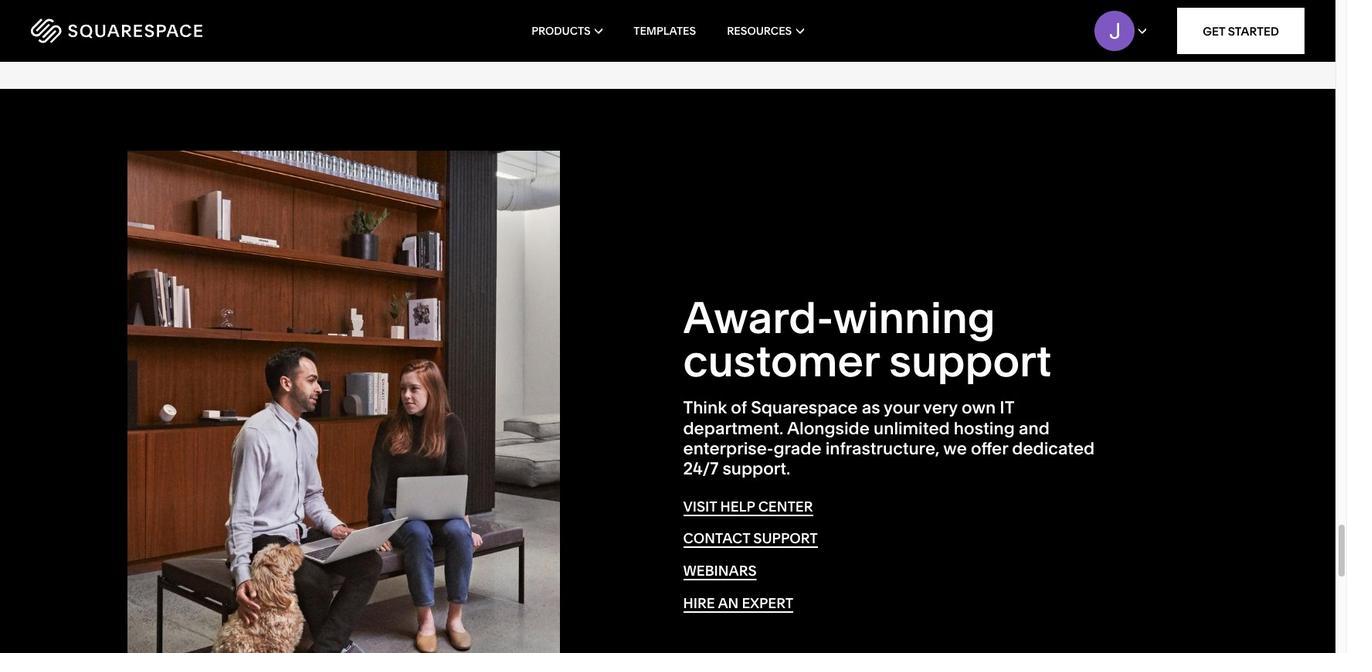Task type: vqa. For each thing, say whether or not it's contained in the screenshot.
DEPARTMENT.
yes



Task type: locate. For each thing, give the bounding box(es) containing it.
of
[[731, 397, 747, 418]]

support.
[[723, 459, 791, 479]]

an
[[718, 594, 739, 612]]

support
[[890, 335, 1052, 387]]

templates
[[634, 24, 696, 38]]

offer
[[971, 438, 1009, 459]]

products
[[532, 24, 591, 38]]

department.
[[684, 418, 784, 439]]

grade
[[774, 438, 822, 459]]

24/7
[[684, 459, 719, 479]]

contact support link
[[684, 530, 818, 548]]

unlimited
[[874, 418, 950, 439]]

resources button
[[727, 0, 804, 62]]

customer
[[684, 335, 880, 387]]

products button
[[532, 0, 603, 62]]

visit help center
[[684, 498, 813, 515]]

get started link
[[1178, 8, 1305, 54]]

squarespace
[[751, 397, 858, 418]]

award-
[[684, 291, 833, 344]]

hire an expert
[[684, 594, 794, 612]]

support
[[754, 530, 818, 547]]

alongside
[[787, 418, 870, 439]]

we
[[944, 438, 967, 459]]

award-winning customer support
[[684, 291, 1052, 387]]

customer care advisors. image
[[127, 151, 560, 653]]

and
[[1019, 418, 1050, 439]]

webinars link
[[684, 562, 757, 580]]

hosting
[[954, 418, 1015, 439]]

it
[[1000, 397, 1015, 418]]

resources
[[727, 24, 792, 38]]

webinars
[[684, 562, 757, 580]]



Task type: describe. For each thing, give the bounding box(es) containing it.
own
[[962, 397, 996, 418]]

hire an expert link
[[684, 594, 794, 612]]

contact support
[[684, 530, 818, 547]]

your
[[884, 397, 920, 418]]

help
[[721, 498, 755, 515]]

dedicated
[[1013, 438, 1095, 459]]

infrastructure,
[[826, 438, 940, 459]]

think
[[684, 397, 727, 418]]

very
[[924, 397, 958, 418]]

hire
[[684, 594, 715, 612]]

started
[[1229, 24, 1280, 38]]

center
[[759, 498, 813, 515]]

expert
[[742, 594, 794, 612]]

squarespace logo image
[[31, 19, 202, 43]]

as
[[862, 397, 881, 418]]

winning
[[833, 291, 996, 344]]

contact
[[684, 530, 751, 547]]

get started
[[1203, 24, 1280, 38]]

visit help center link
[[684, 498, 813, 516]]

visit
[[684, 498, 717, 515]]

think of squarespace as your very own it department. alongside unlimited hosting and enterprise-grade infrastructure, we offer dedicated 24/7 support.
[[684, 397, 1095, 479]]

templates link
[[634, 0, 696, 62]]

squarespace logo link
[[31, 19, 286, 43]]

enterprise-
[[684, 438, 774, 459]]

get
[[1203, 24, 1226, 38]]



